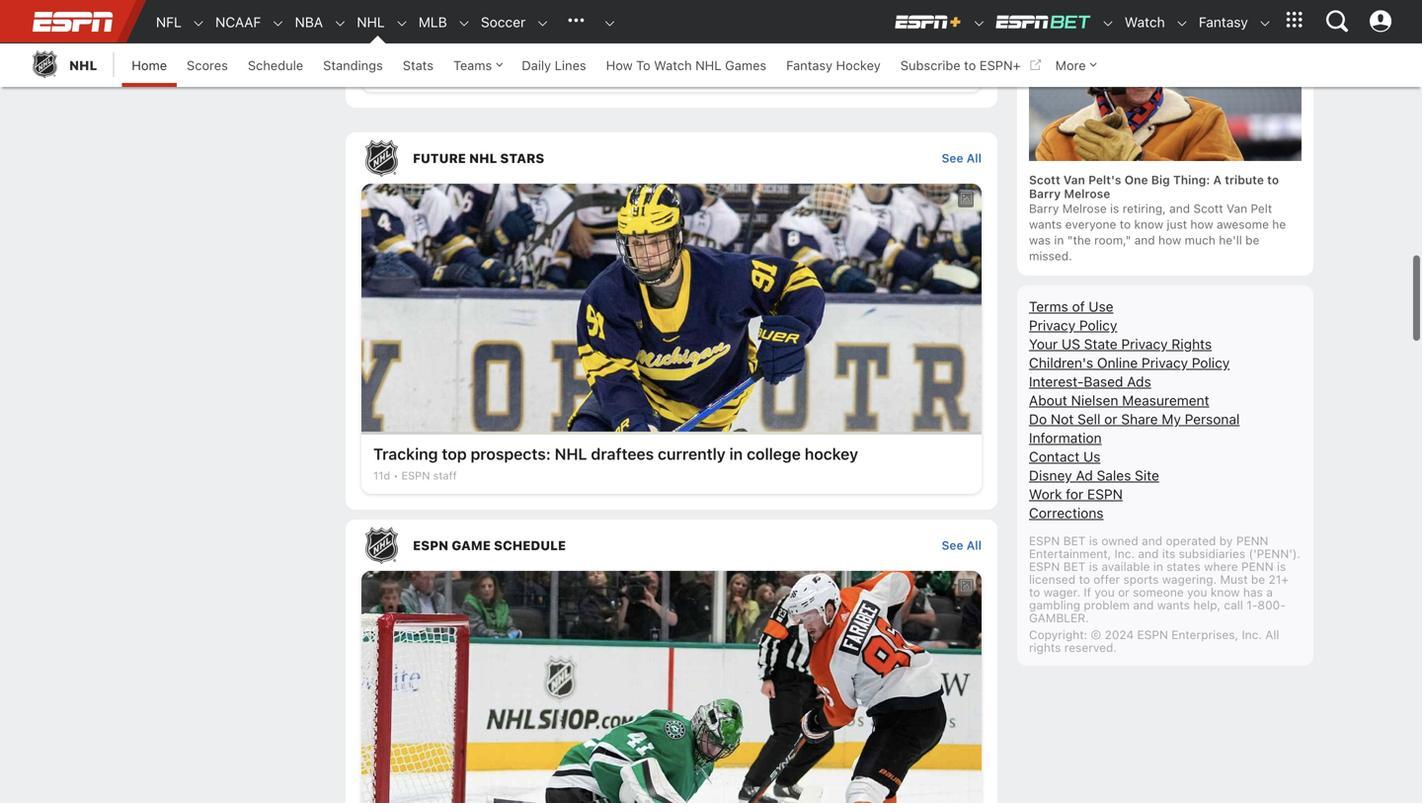 Task type: vqa. For each thing, say whether or not it's contained in the screenshot.
All related to FUTURE NHL STARS
yes



Task type: describe. For each thing, give the bounding box(es) containing it.
just
[[1167, 217, 1187, 231]]

to
[[636, 58, 651, 73]]

terms
[[1029, 298, 1069, 315]]

('penn').
[[1249, 547, 1301, 561]]

wager.
[[1044, 585, 1081, 599]]

see for future nhl stars
[[942, 151, 964, 165]]

espn game schedule link
[[346, 520, 942, 571]]

tracking
[[373, 445, 438, 463]]

know inside espn bet is owned and operated by penn entertainment, inc. and its subsidiaries ('penn'). espn bet is available in states where penn is licensed to offer sports wagering. must be 21+ to wager. if you or someone you know has a gambling problem and wants help, call 1-800- gambler. copyright: © 2024 espn enterprises, inc. all rights reserved.
[[1211, 585, 1240, 599]]

2 you from the left
[[1187, 585, 1208, 599]]

be inside the scott van pelt's one big thing: a tribute to barry melrose barry melrose is retiring, and scott van pelt wants everyone to know just how awesome he was in "the room," and how much he'll be missed.
[[1246, 233, 1260, 247]]

espn right 7d
[[397, 67, 426, 80]]

how
[[606, 58, 633, 73]]

all for future nhl stars
[[967, 151, 982, 165]]

0 vertical spatial van
[[1064, 173, 1086, 187]]

has
[[1244, 585, 1263, 599]]

or inside "terms of use privacy policy your us state privacy rights children's online privacy policy interest-based ads about nielsen measurement do not sell or share my personal information contact us disney ad sales site work for espn corrections"
[[1105, 411, 1118, 427]]

states
[[1167, 560, 1201, 573]]

gambling
[[1029, 598, 1081, 612]]

missed.
[[1029, 249, 1072, 263]]

a
[[1267, 585, 1273, 599]]

and up just
[[1170, 202, 1190, 215]]

corrections link
[[1029, 505, 1104, 521]]

my
[[1162, 411, 1181, 427]]

all inside espn bet is owned and operated by penn entertainment, inc. and its subsidiaries ('penn'). espn bet is available in states where penn is licensed to offer sports wagering. must be 21+ to wager. if you or someone you know has a gambling problem and wants help, call 1-800- gambler. copyright: © 2024 espn enterprises, inc. all rights reserved.
[[1266, 628, 1280, 642]]

sports
[[1124, 572, 1159, 586]]

fantasy hockey
[[787, 58, 881, 73]]

1 horizontal spatial policy
[[1192, 355, 1230, 371]]

2 horizontal spatial how
[[1191, 217, 1214, 231]]

all for espn game schedule
[[967, 538, 982, 552]]

1 vertical spatial privacy
[[1122, 336, 1168, 352]]

is up if
[[1089, 560, 1098, 573]]

enterprises,
[[1172, 628, 1239, 642]]

see all for schedule
[[942, 538, 982, 552]]

hockey
[[836, 58, 881, 73]]

problem
[[1084, 598, 1130, 612]]

fantasy for fantasy
[[1199, 14, 1248, 30]]

0 horizontal spatial inc.
[[1115, 547, 1135, 561]]

ad
[[1076, 467, 1093, 484]]

home link
[[122, 43, 177, 87]]

teams link
[[444, 43, 512, 87]]

0 horizontal spatial scott
[[1029, 173, 1061, 187]]

see for espn game schedule
[[942, 538, 964, 552]]

nhl left the games
[[696, 58, 722, 73]]

watch
[[789, 42, 835, 61]]

to left wager.
[[1029, 585, 1041, 599]]

contact
[[1029, 448, 1080, 465]]

1 horizontal spatial how
[[1159, 233, 1182, 247]]

to up room,"
[[1120, 217, 1131, 231]]

nhl down mlb
[[417, 42, 449, 61]]

nhl right nhl icon
[[69, 58, 97, 73]]

2 bet from the top
[[1064, 560, 1086, 573]]

pelt
[[1251, 202, 1273, 215]]

share
[[1121, 411, 1158, 427]]

must
[[1220, 572, 1248, 586]]

was
[[1029, 233, 1051, 247]]

subscribe to espn+
[[901, 58, 1021, 73]]

staff for nhl
[[429, 67, 452, 80]]

nfl
[[156, 14, 182, 30]]

21+
[[1269, 572, 1289, 586]]

scott van pelt's one big thing: a tribute to barry melrose barry melrose is retiring, and scott van pelt wants everyone to know just how awesome he was in "the room," and how much he'll be missed.
[[1029, 173, 1286, 263]]

1 you from the left
[[1095, 585, 1115, 599]]

espn up wager.
[[1029, 560, 1060, 573]]

how to watch nhl games link
[[596, 43, 777, 87]]

to left watch
[[770, 42, 785, 61]]

0 vertical spatial melrose
[[1064, 187, 1111, 201]]

games
[[725, 58, 767, 73]]

future
[[413, 151, 466, 165]]

lines
[[555, 58, 586, 73]]

children's
[[1029, 355, 1094, 371]]

star
[[480, 42, 511, 61]]

stats
[[403, 58, 434, 73]]

wants inside the scott van pelt's one big thing: a tribute to barry melrose barry melrose is retiring, and scott van pelt wants everyone to know just how awesome he was in "the room," and how much he'll be missed.
[[1029, 217, 1062, 231]]

espn+
[[980, 58, 1021, 73]]

terms of use link
[[1029, 298, 1114, 315]]

1 vertical spatial penn
[[1242, 560, 1274, 573]]

2 vertical spatial privacy
[[1142, 355, 1188, 371]]

espn bet is owned and operated by penn entertainment, inc. and its subsidiaries ('penn'). espn bet is available in states where penn is licensed to offer sports wagering. must be 21+ to wager. if you or someone you know has a gambling problem and wants help, call 1-800- gambler. copyright: © 2024 espn enterprises, inc. all rights reserved.
[[1029, 534, 1301, 654]]

more link
[[1046, 43, 1106, 87]]

1 horizontal spatial watch
[[1125, 14, 1165, 30]]

where
[[1204, 560, 1238, 573]]

espn down someone
[[1138, 628, 1169, 642]]

daily
[[522, 58, 551, 73]]

he'll
[[1219, 233, 1243, 247]]

currently
[[658, 445, 726, 463]]

sales
[[1097, 467, 1131, 484]]

sell
[[1078, 411, 1101, 427]]

a
[[1214, 173, 1222, 187]]

big
[[1152, 173, 1170, 187]]

your us state privacy rights link
[[1029, 336, 1212, 352]]

us
[[1062, 336, 1081, 352]]

about
[[1029, 392, 1068, 408]]

gambler.
[[1029, 611, 1089, 625]]

0 vertical spatial policy
[[1080, 317, 1118, 333]]

scores
[[187, 58, 228, 73]]

top
[[442, 445, 467, 463]]

schedule
[[248, 58, 303, 73]]

rights
[[1172, 336, 1212, 352]]

1-
[[1247, 598, 1258, 612]]

and left its
[[1138, 547, 1159, 561]]

to left espn+
[[964, 58, 976, 73]]

espn staff for 2024
[[397, 67, 452, 80]]

fantasy hockey link
[[777, 43, 891, 87]]

2024 nhl all-star weekend: rosters, schedule, how to watch
[[373, 42, 835, 61]]

teams
[[453, 58, 492, 73]]

help,
[[1194, 598, 1221, 612]]

staff for top
[[433, 469, 457, 482]]

scores link
[[177, 43, 238, 87]]

standings
[[323, 58, 383, 73]]

standings link
[[313, 43, 393, 87]]

0 vertical spatial how
[[735, 42, 766, 61]]

soccer
[[481, 14, 526, 30]]

1 vertical spatial van
[[1227, 202, 1248, 215]]

all-
[[453, 42, 480, 61]]

room,"
[[1095, 233, 1131, 247]]

everyone
[[1066, 217, 1117, 231]]

disney
[[1029, 467, 1073, 484]]

offer
[[1094, 572, 1120, 586]]



Task type: locate. For each thing, give the bounding box(es) containing it.
prospects:
[[471, 445, 551, 463]]

tracking top prospects: nhl draftees currently in college hockey
[[373, 445, 858, 463]]

penn up has
[[1242, 560, 1274, 573]]

all down subscribe to espn+ link
[[967, 151, 982, 165]]

2024 up 7d
[[373, 42, 413, 61]]

is inside the scott van pelt's one big thing: a tribute to barry melrose barry melrose is retiring, and scott van pelt wants everyone to know just how awesome he was in "the room," and how much he'll be missed.
[[1110, 202, 1120, 215]]

nhl link up standings
[[347, 1, 385, 43]]

1 vertical spatial fantasy
[[787, 58, 833, 73]]

and down sports
[[1133, 598, 1154, 612]]

know down where
[[1211, 585, 1240, 599]]

2 see all from the top
[[942, 538, 982, 552]]

espn left game
[[413, 538, 449, 553]]

0 vertical spatial staff
[[429, 67, 452, 80]]

inc.
[[1115, 547, 1135, 561], [1242, 628, 1262, 642]]

schedule
[[494, 538, 566, 553]]

privacy policy link
[[1029, 317, 1118, 333]]

based
[[1084, 373, 1124, 390]]

2 barry from the top
[[1029, 202, 1059, 215]]

he
[[1273, 217, 1286, 231]]

and right owned
[[1142, 534, 1163, 548]]

draftees
[[591, 445, 654, 463]]

1 see all from the top
[[942, 151, 982, 165]]

subscribe
[[901, 58, 961, 73]]

0 horizontal spatial know
[[1135, 217, 1164, 231]]

see all link for schedule
[[942, 538, 982, 552]]

you
[[1095, 585, 1115, 599], [1187, 585, 1208, 599]]

more
[[1056, 58, 1086, 73]]

2 vertical spatial in
[[1154, 560, 1164, 573]]

how right schedule,
[[735, 42, 766, 61]]

ncaaf
[[215, 14, 261, 30]]

stars
[[500, 151, 545, 165]]

in up missed.
[[1054, 233, 1064, 247]]

ads
[[1127, 373, 1152, 390]]

1 horizontal spatial you
[[1187, 585, 1208, 599]]

wants up was
[[1029, 217, 1062, 231]]

0 vertical spatial or
[[1105, 411, 1118, 427]]

1 horizontal spatial wants
[[1157, 598, 1190, 612]]

nhl up standings
[[357, 14, 385, 30]]

be
[[1246, 233, 1260, 247], [1252, 572, 1266, 586]]

and
[[1170, 202, 1190, 215], [1135, 233, 1155, 247], [1142, 534, 1163, 548], [1138, 547, 1159, 561], [1133, 598, 1154, 612]]

1 vertical spatial wants
[[1157, 598, 1190, 612]]

0 horizontal spatial wants
[[1029, 217, 1062, 231]]

van left the pelt's
[[1064, 173, 1086, 187]]

know inside the scott van pelt's one big thing: a tribute to barry melrose barry melrose is retiring, and scott van pelt wants everyone to know just how awesome he was in "the room," and how much he'll be missed.
[[1135, 217, 1164, 231]]

2 see all link from the top
[[942, 538, 982, 552]]

espn staff right 7d
[[397, 67, 452, 80]]

fantasy
[[1199, 14, 1248, 30], [787, 58, 833, 73]]

0 horizontal spatial or
[[1105, 411, 1118, 427]]

0 vertical spatial penn
[[1237, 534, 1269, 548]]

0 vertical spatial see all link
[[942, 151, 982, 165]]

see all link
[[942, 151, 982, 165], [942, 538, 982, 552]]

penn right by
[[1237, 534, 1269, 548]]

0 vertical spatial be
[[1246, 233, 1260, 247]]

you right if
[[1095, 585, 1115, 599]]

2 horizontal spatial in
[[1154, 560, 1164, 573]]

daily lines link
[[512, 43, 596, 87]]

2 vertical spatial all
[[1266, 628, 1280, 642]]

be inside espn bet is owned and operated by penn entertainment, inc. and its subsidiaries ('penn'). espn bet is available in states where penn is licensed to offer sports wagering. must be 21+ to wager. if you or someone you know has a gambling problem and wants help, call 1-800- gambler. copyright: © 2024 espn enterprises, inc. all rights reserved.
[[1252, 572, 1266, 586]]

information
[[1029, 430, 1102, 446]]

be left a
[[1252, 572, 1266, 586]]

0 vertical spatial espn staff
[[397, 67, 452, 80]]

thing:
[[1174, 173, 1210, 187]]

1 vertical spatial or
[[1118, 585, 1130, 599]]

pelt's
[[1089, 173, 1122, 187]]

0 vertical spatial 2024
[[373, 42, 413, 61]]

0 horizontal spatial nhl link
[[30, 43, 97, 87]]

wants inside espn bet is owned and operated by penn entertainment, inc. and its subsidiaries ('penn'). espn bet is available in states where penn is licensed to offer sports wagering. must be 21+ to wager. if you or someone you know has a gambling problem and wants help, call 1-800- gambler. copyright: © 2024 espn enterprises, inc. all rights reserved.
[[1157, 598, 1190, 612]]

how down just
[[1159, 233, 1182, 247]]

operated
[[1166, 534, 1216, 548]]

know down retiring,
[[1135, 217, 1164, 231]]

policy down rights
[[1192, 355, 1230, 371]]

site
[[1135, 467, 1160, 484]]

0 horizontal spatial fantasy
[[787, 58, 833, 73]]

scott
[[1029, 173, 1061, 187], [1194, 202, 1224, 215]]

future nhl stars link
[[346, 132, 942, 184]]

is up everyone
[[1110, 202, 1120, 215]]

espn down "corrections" link on the bottom of the page
[[1029, 534, 1060, 548]]

use
[[1089, 298, 1114, 315]]

0 horizontal spatial watch
[[654, 58, 692, 73]]

privacy
[[1029, 317, 1076, 333], [1122, 336, 1168, 352], [1142, 355, 1188, 371]]

nfl link
[[146, 1, 182, 43]]

0 horizontal spatial van
[[1064, 173, 1086, 187]]

1 vertical spatial know
[[1211, 585, 1240, 599]]

0 vertical spatial in
[[1054, 233, 1064, 247]]

1 vertical spatial inc.
[[1242, 628, 1262, 642]]

is
[[1110, 202, 1120, 215], [1089, 534, 1098, 548], [1089, 560, 1098, 573], [1277, 560, 1286, 573]]

1 horizontal spatial van
[[1227, 202, 1248, 215]]

in
[[1054, 233, 1064, 247], [730, 445, 743, 463], [1154, 560, 1164, 573]]

1 vertical spatial 2024
[[1105, 628, 1134, 642]]

"the
[[1068, 233, 1091, 247]]

nhl link left home link
[[30, 43, 97, 87]]

if
[[1084, 585, 1092, 599]]

schedule link
[[238, 43, 313, 87]]

1 vertical spatial espn staff
[[401, 469, 457, 482]]

2 see from the top
[[942, 538, 964, 552]]

watch link
[[1115, 1, 1165, 43]]

van up awesome
[[1227, 202, 1248, 215]]

2024 inside espn bet is owned and operated by penn entertainment, inc. and its subsidiaries ('penn'). espn bet is available in states where penn is licensed to offer sports wagering. must be 21+ to wager. if you or someone you know has a gambling problem and wants help, call 1-800- gambler. copyright: © 2024 espn enterprises, inc. all rights reserved.
[[1105, 628, 1134, 642]]

privacy up children's online privacy policy link
[[1122, 336, 1168, 352]]

state
[[1084, 336, 1118, 352]]

us
[[1084, 448, 1101, 465]]

fantasy for fantasy hockey
[[787, 58, 833, 73]]

future nhl stars
[[413, 151, 545, 165]]

hockey
[[805, 445, 858, 463]]

0 vertical spatial barry
[[1029, 187, 1061, 201]]

wagering.
[[1162, 572, 1217, 586]]

game
[[452, 538, 491, 553]]

melrose
[[1064, 187, 1111, 201], [1063, 202, 1107, 215]]

1 bet from the top
[[1064, 534, 1086, 548]]

1 horizontal spatial nhl link
[[347, 1, 385, 43]]

0 vertical spatial privacy
[[1029, 317, 1076, 333]]

in inside the scott van pelt's one big thing: a tribute to barry melrose barry melrose is retiring, and scott van pelt wants everyone to know just how awesome he was in "the room," and how much he'll be missed.
[[1054, 233, 1064, 247]]

1 horizontal spatial or
[[1118, 585, 1130, 599]]

watch right to
[[654, 58, 692, 73]]

espn inside "terms of use privacy policy your us state privacy rights children's online privacy policy interest-based ads about nielsen measurement do not sell or share my personal information contact us disney ad sales site work for espn corrections"
[[1088, 486, 1123, 502]]

policy up the state
[[1080, 317, 1118, 333]]

in left the states on the right
[[1154, 560, 1164, 573]]

copyright:
[[1029, 628, 1088, 642]]

wants
[[1029, 217, 1062, 231], [1157, 598, 1190, 612]]

is left owned
[[1089, 534, 1098, 548]]

staff down the top
[[433, 469, 457, 482]]

see all for stars
[[942, 151, 982, 165]]

2024
[[373, 42, 413, 61], [1105, 628, 1134, 642]]

daily lines
[[522, 58, 586, 73]]

1 vertical spatial see all link
[[942, 538, 982, 552]]

work
[[1029, 486, 1062, 502]]

penn
[[1237, 534, 1269, 548], [1242, 560, 1274, 573]]

nhl link
[[347, 1, 385, 43], [30, 43, 97, 87]]

1 horizontal spatial in
[[1054, 233, 1064, 247]]

inc. up sports
[[1115, 547, 1135, 561]]

fantasy right watch link
[[1199, 14, 1248, 30]]

by
[[1220, 534, 1233, 548]]

1 horizontal spatial know
[[1211, 585, 1240, 599]]

to right tribute
[[1268, 173, 1279, 187]]

0 vertical spatial inc.
[[1115, 547, 1135, 561]]

mlb link
[[409, 1, 447, 43]]

nhl left stars
[[469, 151, 497, 165]]

0 vertical spatial scott
[[1029, 173, 1061, 187]]

2 vertical spatial how
[[1159, 233, 1182, 247]]

1 vertical spatial barry
[[1029, 202, 1059, 215]]

1 vertical spatial policy
[[1192, 355, 1230, 371]]

1 vertical spatial all
[[967, 538, 982, 552]]

1 vertical spatial scott
[[1194, 202, 1224, 215]]

1 vertical spatial watch
[[654, 58, 692, 73]]

how
[[735, 42, 766, 61], [1191, 217, 1214, 231], [1159, 233, 1182, 247]]

in left college
[[730, 445, 743, 463]]

measurement
[[1122, 392, 1210, 408]]

1 vertical spatial staff
[[433, 469, 457, 482]]

nhl image
[[30, 49, 59, 79]]

scott left the pelt's
[[1029, 173, 1061, 187]]

or inside espn bet is owned and operated by penn entertainment, inc. and its subsidiaries ('penn'). espn bet is available in states where penn is licensed to offer sports wagering. must be 21+ to wager. if you or someone you know has a gambling problem and wants help, call 1-800- gambler. copyright: © 2024 espn enterprises, inc. all rights reserved.
[[1118, 585, 1130, 599]]

or down available at the bottom
[[1118, 585, 1130, 599]]

1 see all link from the top
[[942, 151, 982, 165]]

college
[[747, 445, 801, 463]]

to left offer
[[1079, 572, 1090, 586]]

tribute
[[1225, 173, 1264, 187]]

1 barry from the top
[[1029, 187, 1061, 201]]

800-
[[1258, 598, 1286, 612]]

espn staff down tracking
[[401, 469, 457, 482]]

0 vertical spatial see all
[[942, 151, 982, 165]]

all
[[967, 151, 982, 165], [967, 538, 982, 552], [1266, 628, 1280, 642]]

nba link
[[285, 1, 323, 43]]

how up much
[[1191, 217, 1214, 231]]

in inside espn bet is owned and operated by penn entertainment, inc. and its subsidiaries ('penn'). espn bet is available in states where penn is licensed to offer sports wagering. must be 21+ to wager. if you or someone you know has a gambling problem and wants help, call 1-800- gambler. copyright: © 2024 espn enterprises, inc. all rights reserved.
[[1154, 560, 1164, 573]]

policy
[[1080, 317, 1118, 333], [1192, 355, 1230, 371]]

7d
[[373, 67, 386, 80]]

0 vertical spatial see
[[942, 151, 964, 165]]

bet
[[1064, 534, 1086, 548], [1064, 560, 1086, 573]]

corrections
[[1029, 505, 1104, 521]]

2024 right ©
[[1105, 628, 1134, 642]]

0 horizontal spatial in
[[730, 445, 743, 463]]

1 horizontal spatial scott
[[1194, 202, 1224, 215]]

how to watch nhl games
[[606, 58, 767, 73]]

be down awesome
[[1246, 233, 1260, 247]]

1 vertical spatial see
[[942, 538, 964, 552]]

nielsen
[[1071, 392, 1119, 408]]

or down about nielsen measurement link
[[1105, 411, 1118, 427]]

watch left fantasy link
[[1125, 14, 1165, 30]]

1 vertical spatial see all
[[942, 538, 982, 552]]

0 vertical spatial bet
[[1064, 534, 1086, 548]]

1 see from the top
[[942, 151, 964, 165]]

all left entertainment,
[[967, 538, 982, 552]]

ncaaf link
[[206, 1, 261, 43]]

1 horizontal spatial fantasy
[[1199, 14, 1248, 30]]

you down the states on the right
[[1187, 585, 1208, 599]]

wants down 'wagering.'
[[1157, 598, 1190, 612]]

staff
[[429, 67, 452, 80], [433, 469, 457, 482]]

0 vertical spatial all
[[967, 151, 982, 165]]

and down retiring,
[[1135, 233, 1155, 247]]

1 vertical spatial bet
[[1064, 560, 1086, 573]]

personal
[[1185, 411, 1240, 427]]

privacy up ads
[[1142, 355, 1188, 371]]

0 vertical spatial fantasy
[[1199, 14, 1248, 30]]

1 vertical spatial melrose
[[1063, 202, 1107, 215]]

espn staff for tracking
[[401, 469, 457, 482]]

work for espn link
[[1029, 486, 1123, 502]]

weekend:
[[515, 42, 589, 61]]

all down '800-'
[[1266, 628, 1280, 642]]

fantasy left hockey
[[787, 58, 833, 73]]

1 horizontal spatial 2024
[[1105, 628, 1134, 642]]

0 vertical spatial know
[[1135, 217, 1164, 231]]

watch
[[1125, 14, 1165, 30], [654, 58, 692, 73]]

see all link for stars
[[942, 151, 982, 165]]

0 horizontal spatial 2024
[[373, 42, 413, 61]]

1 horizontal spatial inc.
[[1242, 628, 1262, 642]]

inc. down 1-
[[1242, 628, 1262, 642]]

schedule,
[[659, 42, 731, 61]]

0 horizontal spatial you
[[1095, 585, 1115, 599]]

1 vertical spatial in
[[730, 445, 743, 463]]

online
[[1097, 355, 1138, 371]]

subscribe to espn+ link
[[891, 43, 1046, 87]]

someone
[[1133, 585, 1184, 599]]

0 horizontal spatial how
[[735, 42, 766, 61]]

scott van pelt's one big thing: a tribute to barry melrose link
[[1029, 173, 1279, 201]]

espn staff
[[397, 67, 452, 80], [401, 469, 457, 482]]

van
[[1064, 173, 1086, 187], [1227, 202, 1248, 215]]

1 vertical spatial how
[[1191, 217, 1214, 231]]

scott down a
[[1194, 202, 1224, 215]]

nhl left draftees
[[555, 445, 587, 463]]

is up '800-'
[[1277, 560, 1286, 573]]

staff left teams
[[429, 67, 452, 80]]

0 vertical spatial watch
[[1125, 14, 1165, 30]]

privacy down terms
[[1029, 317, 1076, 333]]

0 horizontal spatial policy
[[1080, 317, 1118, 333]]

1 vertical spatial be
[[1252, 572, 1266, 586]]

bet up wager.
[[1064, 560, 1086, 573]]

espn down tracking
[[401, 469, 430, 482]]

bet down "corrections" link on the bottom of the page
[[1064, 534, 1086, 548]]

mlb
[[419, 14, 447, 30]]

0 vertical spatial wants
[[1029, 217, 1062, 231]]

espn down sales
[[1088, 486, 1123, 502]]



